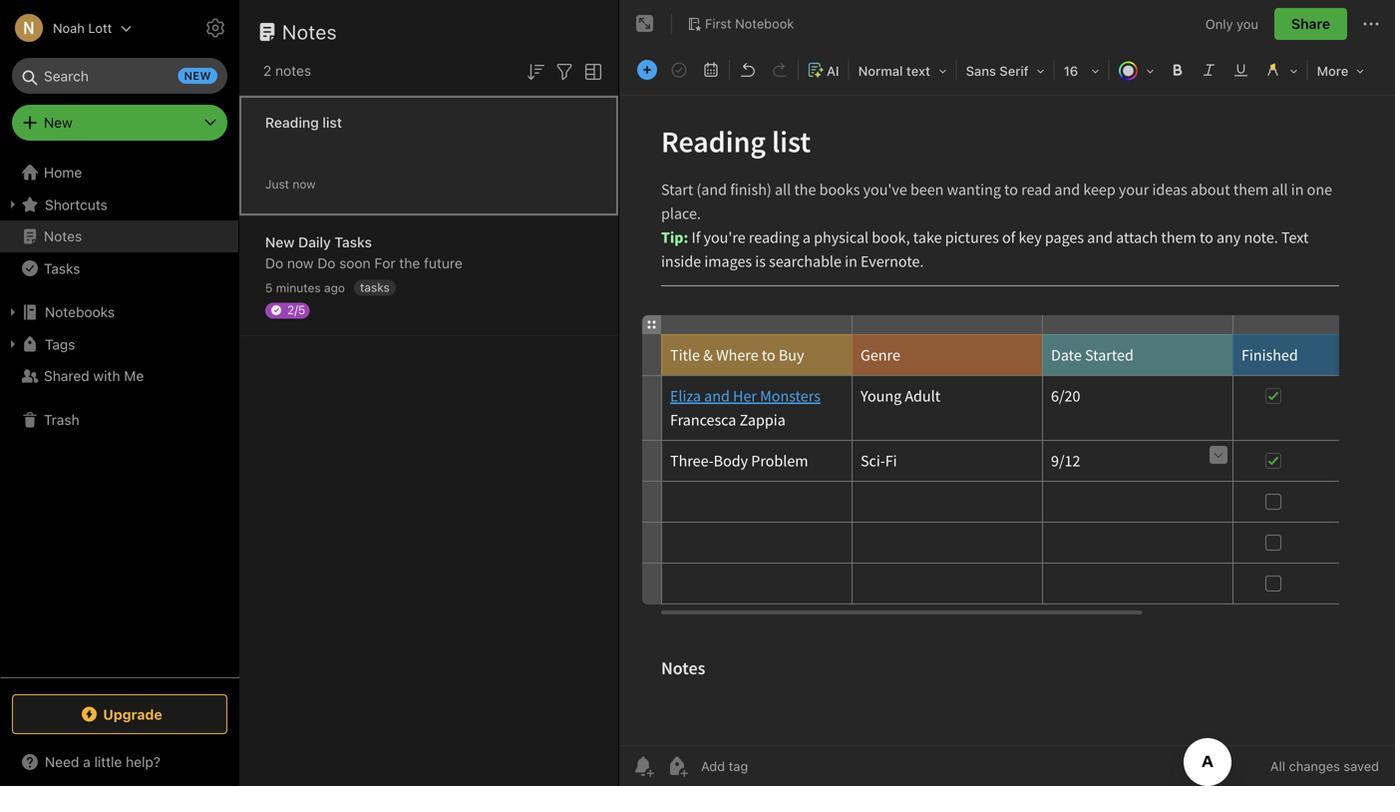 Task type: describe. For each thing, give the bounding box(es) containing it.
tasks button
[[0, 252, 238, 284]]

notes inside tree
[[44, 228, 82, 244]]

lott
[[88, 20, 112, 35]]

shortcuts
[[45, 196, 108, 213]]

Sort options field
[[524, 58, 548, 84]]

expand notebooks image
[[5, 304, 21, 320]]

noah lott
[[53, 20, 112, 35]]

click to collapse image
[[232, 749, 247, 773]]

first notebook
[[705, 16, 794, 31]]

saved
[[1344, 759, 1380, 774]]

new for new daily tasks
[[265, 234, 295, 250]]

notebooks
[[45, 304, 115, 320]]

soon
[[339, 255, 371, 271]]

with
[[93, 368, 120, 384]]

Font family field
[[959, 56, 1052, 85]]

2
[[263, 62, 272, 79]]

tasks inside button
[[44, 260, 80, 277]]

tasks
[[360, 280, 390, 294]]

you
[[1237, 16, 1259, 31]]

undo image
[[734, 56, 762, 84]]

all changes saved
[[1271, 759, 1380, 774]]

notes link
[[0, 220, 238, 252]]

changes
[[1289, 759, 1341, 774]]

ago
[[324, 281, 345, 295]]

16
[[1064, 63, 1079, 78]]

expand note image
[[633, 12, 657, 36]]

help?
[[126, 754, 160, 770]]

expand tags image
[[5, 336, 21, 352]]

share
[[1292, 15, 1331, 32]]

Add filters field
[[553, 58, 577, 84]]

calendar event image
[[697, 56, 725, 84]]

first notebook button
[[680, 10, 801, 38]]

shortcuts button
[[0, 189, 238, 220]]

add filters image
[[553, 60, 577, 84]]

new daily tasks
[[265, 234, 372, 250]]

minutes
[[276, 281, 321, 295]]

View options field
[[577, 58, 606, 84]]

first
[[705, 16, 732, 31]]

More actions field
[[1360, 8, 1384, 40]]

More field
[[1310, 56, 1372, 85]]

upgrade
[[103, 706, 162, 722]]

Highlight field
[[1258, 56, 1305, 85]]

1 do from the left
[[265, 255, 283, 271]]

need
[[45, 754, 79, 770]]

new search field
[[26, 58, 217, 94]]

5 minutes ago
[[265, 281, 345, 295]]

future
[[424, 255, 463, 271]]

noah
[[53, 20, 85, 35]]

5
[[265, 281, 273, 295]]

settings image
[[203, 16, 227, 40]]

home
[[44, 164, 82, 181]]

underline image
[[1228, 56, 1256, 84]]

list
[[323, 114, 342, 131]]

little
[[94, 754, 122, 770]]

only you
[[1206, 16, 1259, 31]]

sans
[[966, 63, 996, 78]]

the
[[399, 255, 420, 271]]



Task type: locate. For each thing, give the bounding box(es) containing it.
0 horizontal spatial do
[[265, 255, 283, 271]]

1 vertical spatial notes
[[44, 228, 82, 244]]

text
[[907, 63, 931, 78]]

0 horizontal spatial notes
[[44, 228, 82, 244]]

new button
[[12, 105, 227, 141]]

new
[[184, 69, 211, 82]]

normal text
[[858, 63, 931, 78]]

2 do from the left
[[317, 255, 336, 271]]

Add tag field
[[699, 758, 849, 775]]

1 vertical spatial tasks
[[44, 260, 80, 277]]

1 vertical spatial new
[[265, 234, 295, 250]]

italic image
[[1196, 56, 1224, 84]]

0 horizontal spatial tasks
[[44, 260, 80, 277]]

Heading level field
[[852, 56, 954, 85]]

tasks up soon on the left of the page
[[335, 234, 372, 250]]

trash
[[44, 411, 80, 428]]

new left daily
[[265, 234, 295, 250]]

Note Editor text field
[[619, 96, 1396, 745]]

2 notes
[[263, 62, 311, 79]]

tags
[[45, 336, 75, 352]]

reading list
[[265, 114, 342, 131]]

new for new
[[44, 114, 73, 131]]

a
[[83, 754, 91, 770]]

bold image
[[1164, 56, 1192, 84]]

all
[[1271, 759, 1286, 774]]

0 horizontal spatial new
[[44, 114, 73, 131]]

need a little help?
[[45, 754, 160, 770]]

1 horizontal spatial tasks
[[335, 234, 372, 250]]

1 horizontal spatial new
[[265, 234, 295, 250]]

upgrade button
[[12, 694, 227, 734]]

tasks up notebooks at top
[[44, 260, 80, 277]]

add tag image
[[665, 754, 689, 778]]

daily
[[298, 234, 331, 250]]

do now do soon for the future
[[265, 255, 463, 271]]

notes
[[282, 20, 337, 43], [44, 228, 82, 244]]

shared
[[44, 368, 89, 384]]

just now
[[265, 177, 316, 191]]

1 horizontal spatial notes
[[282, 20, 337, 43]]

more
[[1317, 63, 1349, 78]]

0 vertical spatial now
[[293, 177, 316, 191]]

note window element
[[619, 0, 1396, 786]]

do down new daily tasks
[[317, 255, 336, 271]]

notes
[[275, 62, 311, 79]]

do
[[265, 255, 283, 271], [317, 255, 336, 271]]

notes up notes
[[282, 20, 337, 43]]

shared with me link
[[0, 360, 238, 392]]

ai
[[827, 63, 840, 78]]

0 vertical spatial new
[[44, 114, 73, 131]]

tree containing home
[[0, 157, 239, 676]]

new up home
[[44, 114, 73, 131]]

notebooks link
[[0, 296, 238, 328]]

serif
[[1000, 63, 1029, 78]]

Search text field
[[26, 58, 213, 94]]

1 horizontal spatial do
[[317, 255, 336, 271]]

ai button
[[801, 56, 847, 85]]

now for just
[[293, 177, 316, 191]]

notebook
[[735, 16, 794, 31]]

now for do
[[287, 255, 314, 271]]

Account field
[[0, 8, 132, 48]]

home link
[[0, 157, 239, 189]]

for
[[375, 255, 396, 271]]

1 vertical spatial now
[[287, 255, 314, 271]]

reading
[[265, 114, 319, 131]]

do up 5
[[265, 255, 283, 271]]

only
[[1206, 16, 1233, 31]]

now
[[293, 177, 316, 191], [287, 255, 314, 271]]

just
[[265, 177, 289, 191]]

2/5
[[287, 303, 306, 317]]

tree
[[0, 157, 239, 676]]

Font color field
[[1112, 56, 1162, 85]]

new inside popup button
[[44, 114, 73, 131]]

notes down shortcuts
[[44, 228, 82, 244]]

Font size field
[[1057, 56, 1107, 85]]

0 vertical spatial notes
[[282, 20, 337, 43]]

new
[[44, 114, 73, 131], [265, 234, 295, 250]]

normal
[[858, 63, 903, 78]]

add a reminder image
[[631, 754, 655, 778]]

now up minutes on the top of the page
[[287, 255, 314, 271]]

trash link
[[0, 404, 238, 436]]

more actions image
[[1360, 12, 1384, 36]]

WHAT'S NEW field
[[0, 746, 239, 778]]

me
[[124, 368, 144, 384]]

sans serif
[[966, 63, 1029, 78]]

shared with me
[[44, 368, 144, 384]]

tasks
[[335, 234, 372, 250], [44, 260, 80, 277]]

share button
[[1275, 8, 1348, 40]]

Insert field
[[632, 56, 662, 84]]

tags button
[[0, 328, 238, 360]]

now right just
[[293, 177, 316, 191]]

0 vertical spatial tasks
[[335, 234, 372, 250]]



Task type: vqa. For each thing, say whether or not it's contained in the screenshot.
search box within the the Main element
no



